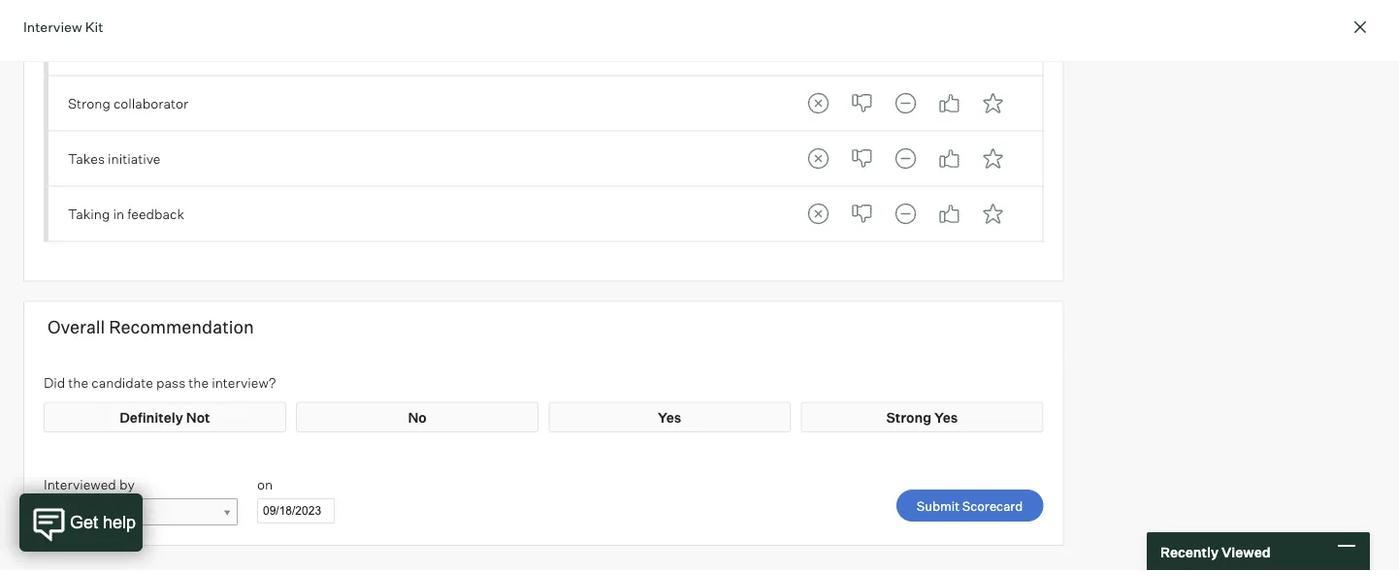 Task type: describe. For each thing, give the bounding box(es) containing it.
initiative
[[108, 150, 161, 167]]

no image for collaborator
[[843, 84, 882, 123]]

not
[[186, 409, 210, 426]]

strong for strong yes
[[886, 409, 932, 426]]

no button for in
[[843, 195, 882, 233]]

taking
[[68, 205, 110, 222]]

strong yes button for in
[[974, 195, 1013, 233]]

collaborator
[[113, 95, 188, 112]]

submit scorecard
[[917, 499, 1023, 514]]

overall recommendation
[[48, 316, 254, 338]]

test
[[52, 504, 80, 521]]

yes button for in
[[930, 195, 969, 233]]

2 yes from the left
[[935, 409, 958, 426]]

yes image for in
[[930, 195, 969, 233]]

scorecard
[[963, 499, 1023, 514]]

mixed image for takes initiative
[[887, 139, 925, 178]]

taking in feedback
[[68, 205, 184, 222]]

strong yes button for collaborator
[[974, 84, 1013, 123]]

strong yes image for strong collaborator
[[974, 84, 1013, 123]]

interviewed
[[44, 477, 116, 494]]

mixed image for proactive
[[887, 29, 925, 67]]

definitely not button for collaborator
[[799, 84, 838, 123]]

recently viewed
[[1161, 544, 1271, 561]]

1 strong yes button from the top
[[974, 29, 1013, 67]]

definitely not image for collaborator
[[799, 84, 838, 123]]

mixed image for taking in feedback
[[887, 195, 925, 233]]

submit
[[917, 499, 960, 514]]

mixed button for in
[[887, 195, 925, 233]]

no image for initiative
[[843, 139, 882, 178]]

dumtwo
[[83, 504, 140, 521]]

interview?
[[212, 375, 276, 392]]

test dumtwo
[[52, 504, 140, 521]]

1 yes from the left
[[658, 409, 682, 426]]

proactive
[[68, 39, 126, 56]]

viewed
[[1222, 544, 1271, 561]]

no image for in
[[843, 195, 882, 233]]

strong yes button for initiative
[[974, 139, 1013, 178]]

definitely not image
[[799, 195, 838, 233]]

yes button for collaborator
[[930, 84, 969, 123]]

test dumtwo link
[[44, 499, 238, 527]]

kit
[[85, 18, 103, 35]]

tab list for collaborator
[[799, 84, 1013, 123]]

interviewed by
[[44, 477, 135, 494]]

no button for collaborator
[[843, 84, 882, 123]]



Task type: vqa. For each thing, say whether or not it's contained in the screenshot.
in's Mixed button
yes



Task type: locate. For each thing, give the bounding box(es) containing it.
0 horizontal spatial strong
[[68, 95, 110, 112]]

1 vertical spatial strong yes image
[[974, 139, 1013, 178]]

1 yes image from the top
[[930, 29, 969, 67]]

submit scorecard link
[[897, 490, 1044, 522]]

4 definitely not button from the top
[[799, 195, 838, 233]]

overall
[[48, 316, 105, 338]]

4 strong yes button from the top
[[974, 195, 1013, 233]]

2 strong yes button from the top
[[974, 84, 1013, 123]]

the right pass
[[189, 375, 209, 392]]

0 horizontal spatial the
[[68, 375, 88, 392]]

definitely not image for initiative
[[799, 139, 838, 178]]

2 no image from the top
[[843, 84, 882, 123]]

1 vertical spatial definitely not image
[[799, 84, 838, 123]]

did
[[44, 375, 65, 392]]

strong yes
[[886, 409, 958, 426]]

recently
[[1161, 544, 1219, 561]]

0 vertical spatial definitely not image
[[799, 29, 838, 67]]

0 horizontal spatial yes
[[658, 409, 682, 426]]

3 definitely not button from the top
[[799, 139, 838, 178]]

2 mixed button from the top
[[887, 84, 925, 123]]

on
[[257, 477, 273, 494]]

4 mixed button from the top
[[887, 195, 925, 233]]

by
[[119, 477, 135, 494]]

3 no button from the top
[[843, 139, 882, 178]]

yes button
[[930, 29, 969, 67], [930, 84, 969, 123], [930, 139, 969, 178], [930, 195, 969, 233]]

4 no image from the top
[[843, 195, 882, 233]]

1 no button from the top
[[843, 29, 882, 67]]

1 mixed image from the top
[[887, 139, 925, 178]]

strong
[[68, 95, 110, 112], [886, 409, 932, 426]]

3 tab list from the top
[[799, 139, 1013, 178]]

the right did
[[68, 375, 88, 392]]

1 vertical spatial mixed image
[[887, 195, 925, 233]]

interview kit
[[23, 18, 103, 35]]

0 vertical spatial strong
[[68, 95, 110, 112]]

close image
[[1349, 16, 1372, 39]]

definitely not button for in
[[799, 195, 838, 233]]

1 vertical spatial strong yes image
[[974, 195, 1013, 233]]

mixed button for initiative
[[887, 139, 925, 178]]

definitely not button
[[799, 29, 838, 67], [799, 84, 838, 123], [799, 139, 838, 178], [799, 195, 838, 233]]

strong yes image
[[974, 29, 1013, 67], [974, 139, 1013, 178]]

2 the from the left
[[189, 375, 209, 392]]

4 yes button from the top
[[930, 195, 969, 233]]

4 no button from the top
[[843, 195, 882, 233]]

2 yes image from the top
[[930, 84, 969, 123]]

2 definitely not button from the top
[[799, 84, 838, 123]]

1 definitely not button from the top
[[799, 29, 838, 67]]

yes button for initiative
[[930, 139, 969, 178]]

definitely not image
[[799, 29, 838, 67], [799, 84, 838, 123], [799, 139, 838, 178]]

3 definitely not image from the top
[[799, 139, 838, 178]]

1 vertical spatial mixed image
[[887, 84, 925, 123]]

definitely not button for initiative
[[799, 139, 838, 178]]

feedback
[[127, 205, 184, 222]]

3 no image from the top
[[843, 139, 882, 178]]

1 strong yes image from the top
[[974, 84, 1013, 123]]

in
[[113, 205, 124, 222]]

yes image for initiative
[[930, 139, 969, 178]]

0 vertical spatial mixed image
[[887, 139, 925, 178]]

strong yes button
[[974, 29, 1013, 67], [974, 84, 1013, 123], [974, 139, 1013, 178], [974, 195, 1013, 233]]

1 horizontal spatial yes
[[935, 409, 958, 426]]

interview
[[23, 18, 82, 35]]

takes initiative
[[68, 150, 161, 167]]

strong up submit
[[886, 409, 932, 426]]

0 vertical spatial strong yes image
[[974, 29, 1013, 67]]

no
[[408, 409, 427, 426]]

0 vertical spatial mixed image
[[887, 29, 925, 67]]

mixed image for strong collaborator
[[887, 84, 925, 123]]

1 horizontal spatial strong
[[886, 409, 932, 426]]

strong collaborator
[[68, 95, 188, 112]]

3 yes image from the top
[[930, 139, 969, 178]]

1 no image from the top
[[843, 29, 882, 67]]

did the candidate pass the interview?
[[44, 375, 276, 392]]

mixed button
[[887, 29, 925, 67], [887, 84, 925, 123], [887, 139, 925, 178], [887, 195, 925, 233]]

tab list for in
[[799, 195, 1013, 233]]

candidate
[[91, 375, 153, 392]]

2 vertical spatial definitely not image
[[799, 139, 838, 178]]

2 no button from the top
[[843, 84, 882, 123]]

4 tab list from the top
[[799, 195, 1013, 233]]

1 mixed image from the top
[[887, 29, 925, 67]]

2 strong yes image from the top
[[974, 195, 1013, 233]]

strong for strong collaborator
[[68, 95, 110, 112]]

2 tab list from the top
[[799, 84, 1013, 123]]

1 definitely not image from the top
[[799, 29, 838, 67]]

0 vertical spatial strong yes image
[[974, 84, 1013, 123]]

1 the from the left
[[68, 375, 88, 392]]

yes image
[[930, 29, 969, 67], [930, 84, 969, 123], [930, 139, 969, 178], [930, 195, 969, 233]]

the
[[68, 375, 88, 392], [189, 375, 209, 392]]

1 tab list from the top
[[799, 29, 1013, 67]]

pass
[[156, 375, 186, 392]]

yes image for collaborator
[[930, 84, 969, 123]]

2 strong yes image from the top
[[974, 139, 1013, 178]]

1 vertical spatial strong
[[886, 409, 932, 426]]

mixed image
[[887, 29, 925, 67], [887, 84, 925, 123]]

mixed button for collaborator
[[887, 84, 925, 123]]

yes
[[658, 409, 682, 426], [935, 409, 958, 426]]

no image
[[843, 29, 882, 67], [843, 84, 882, 123], [843, 139, 882, 178], [843, 195, 882, 233]]

3 strong yes button from the top
[[974, 139, 1013, 178]]

3 mixed button from the top
[[887, 139, 925, 178]]

strong up takes
[[68, 95, 110, 112]]

1 horizontal spatial the
[[189, 375, 209, 392]]

2 mixed image from the top
[[887, 195, 925, 233]]

strong yes image
[[974, 84, 1013, 123], [974, 195, 1013, 233]]

4 yes image from the top
[[930, 195, 969, 233]]

2 yes button from the top
[[930, 84, 969, 123]]

no button
[[843, 29, 882, 67], [843, 84, 882, 123], [843, 139, 882, 178], [843, 195, 882, 233]]

3 yes button from the top
[[930, 139, 969, 178]]

strong yes image for taking in feedback
[[974, 195, 1013, 233]]

recommendation
[[109, 316, 254, 338]]

no button for initiative
[[843, 139, 882, 178]]

1 yes button from the top
[[930, 29, 969, 67]]

tab list
[[799, 29, 1013, 67], [799, 84, 1013, 123], [799, 139, 1013, 178], [799, 195, 1013, 233]]

1 strong yes image from the top
[[974, 29, 1013, 67]]

tab list for initiative
[[799, 139, 1013, 178]]

definitely
[[120, 409, 183, 426]]

strong yes image for proactive
[[974, 29, 1013, 67]]

1 mixed button from the top
[[887, 29, 925, 67]]

definitely not
[[120, 409, 210, 426]]

None text field
[[257, 499, 335, 524]]

takes
[[68, 150, 105, 167]]

mixed image
[[887, 139, 925, 178], [887, 195, 925, 233]]

strong yes image for takes initiative
[[974, 139, 1013, 178]]

2 definitely not image from the top
[[799, 84, 838, 123]]

2 mixed image from the top
[[887, 84, 925, 123]]



